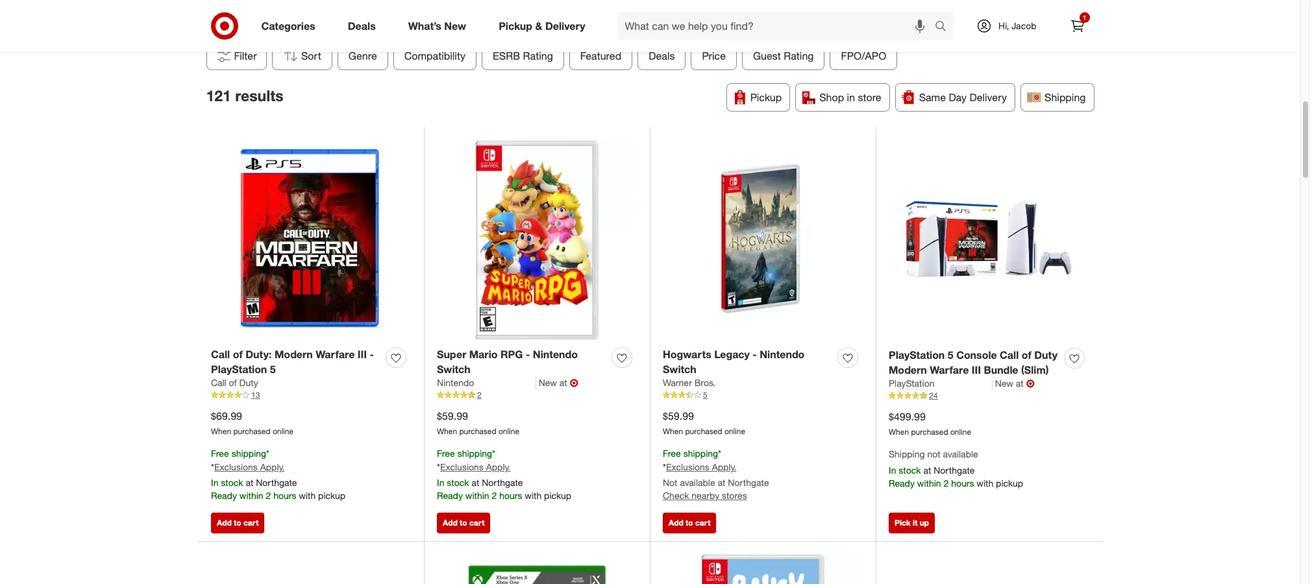 Task type: vqa. For each thing, say whether or not it's contained in the screenshot.
to associated with Switch
yes



Task type: locate. For each thing, give the bounding box(es) containing it.
2 horizontal spatial to
[[686, 518, 693, 528]]

1 horizontal spatial in
[[437, 477, 445, 489]]

search button
[[930, 12, 961, 43]]

free inside free shipping * * exclusions apply. not available at northgate check nearby stores
[[663, 448, 681, 459]]

0 horizontal spatial exclusions
[[214, 462, 258, 473]]

$59.99 when purchased online
[[437, 410, 520, 437], [663, 410, 746, 437]]

it
[[913, 518, 918, 528]]

1 horizontal spatial exclusions
[[440, 462, 484, 473]]

2 add from the left
[[443, 518, 458, 528]]

0 horizontal spatial with
[[299, 490, 316, 501]]

1 horizontal spatial $59.99 when purchased online
[[663, 410, 746, 437]]

0 vertical spatial 5
[[948, 349, 954, 362]]

1 exclusions apply. link from the left
[[214, 462, 285, 473]]

with for super mario rpg - nintendo switch
[[525, 490, 542, 501]]

1 horizontal spatial add to cart button
[[437, 513, 491, 534]]

2 horizontal spatial with
[[977, 478, 994, 489]]

1 horizontal spatial 5
[[703, 391, 708, 400]]

online down 13 link
[[273, 427, 294, 437]]

northgate for super mario rpg - nintendo switch
[[482, 477, 523, 489]]

0 vertical spatial playstation
[[889, 349, 945, 362]]

nintendo link
[[437, 377, 536, 390]]

purchased up free shipping * * exclusions apply. not available at northgate check nearby stores
[[686, 427, 723, 437]]

1 horizontal spatial apply.
[[486, 462, 511, 473]]

2 horizontal spatial within
[[918, 478, 942, 489]]

add to cart for iii
[[217, 518, 259, 528]]

2 link
[[437, 390, 637, 401]]

- inside 'super mario rpg - nintendo switch'
[[526, 348, 530, 361]]

0 horizontal spatial deals
[[348, 19, 376, 32]]

¬
[[570, 377, 579, 390], [1027, 378, 1035, 391]]

5 inside the 5 link
[[703, 391, 708, 400]]

rating right guest
[[784, 49, 814, 62]]

pickup down guest
[[751, 91, 782, 104]]

exclusions apply. link for super mario rpg - nintendo switch
[[440, 462, 511, 473]]

online for rpg
[[499, 427, 520, 437]]

switch down super
[[437, 363, 471, 376]]

new at ¬ down 'super mario rpg - nintendo switch'
[[539, 377, 579, 390]]

1 add from the left
[[217, 518, 232, 528]]

$59.99 down nintendo link
[[437, 410, 468, 423]]

5 link
[[663, 390, 863, 401]]

1 vertical spatial duty
[[239, 378, 258, 389]]

of
[[233, 348, 243, 361], [1022, 349, 1032, 362], [229, 378, 237, 389]]

call inside call of duty: modern warfare iii - playstation 5
[[211, 348, 230, 361]]

when down warner
[[663, 427, 683, 437]]

3 add from the left
[[669, 518, 684, 528]]

exclusions apply. link
[[214, 462, 285, 473], [440, 462, 511, 473], [666, 462, 737, 473]]

pickup & delivery
[[499, 19, 586, 32]]

$59.99
[[437, 410, 468, 423], [663, 410, 694, 423]]

available up check nearby stores button
[[680, 477, 716, 489]]

0 horizontal spatial nintendo
[[437, 378, 474, 389]]

*
[[266, 448, 270, 459], [492, 448, 496, 459], [718, 448, 722, 459], [211, 462, 214, 473], [437, 462, 440, 473], [663, 462, 666, 473]]

2 $59.99 from the left
[[663, 410, 694, 423]]

store
[[858, 91, 882, 104]]

price
[[702, 49, 726, 62]]

2 horizontal spatial add to cart
[[669, 518, 711, 528]]

deals up the genre
[[348, 19, 376, 32]]

console
[[957, 349, 997, 362]]

121 results
[[206, 87, 284, 105]]

duty up (slim) on the bottom of page
[[1035, 349, 1058, 362]]

1 horizontal spatial warfare
[[930, 363, 969, 376]]

super mario rpg - nintendo switch image
[[437, 140, 637, 340], [437, 140, 637, 340]]

0 horizontal spatial ready
[[211, 490, 237, 501]]

shipping inside free shipping * * exclusions apply. not available at northgate check nearby stores
[[684, 448, 718, 459]]

free shipping * * exclusions apply. in stock at  northgate ready within 2 hours with pickup for $69.99
[[211, 448, 346, 501]]

nintendo inside hogwarts legacy - nintendo switch
[[760, 348, 805, 361]]

apply.
[[260, 462, 285, 473], [486, 462, 511, 473], [712, 462, 737, 473]]

0 horizontal spatial free shipping * * exclusions apply. in stock at  northgate ready within 2 hours with pickup
[[211, 448, 346, 501]]

2 rating from the left
[[784, 49, 814, 62]]

0 horizontal spatial add to cart button
[[211, 513, 265, 534]]

0 horizontal spatial rating
[[523, 49, 553, 62]]

guest rating
[[753, 49, 814, 62]]

1 horizontal spatial within
[[466, 490, 489, 501]]

1 horizontal spatial with
[[525, 490, 542, 501]]

new up 2 link
[[539, 378, 557, 389]]

sponsored
[[1002, 18, 1040, 28]]

1 vertical spatial pickup
[[751, 91, 782, 104]]

1 vertical spatial modern
[[889, 363, 927, 376]]

2 horizontal spatial exclusions
[[666, 462, 710, 473]]

0 horizontal spatial to
[[234, 518, 241, 528]]

purchased down nintendo link
[[460, 427, 497, 437]]

1 shipping from the left
[[232, 448, 266, 459]]

2 horizontal spatial add to cart button
[[663, 513, 717, 534]]

purchased up not
[[912, 428, 949, 437]]

deals for deals link
[[348, 19, 376, 32]]

1 $59.99 from the left
[[437, 410, 468, 423]]

1 rating from the left
[[523, 49, 553, 62]]

warner bros.
[[663, 378, 716, 389]]

to
[[234, 518, 241, 528], [460, 518, 467, 528], [686, 518, 693, 528]]

check
[[663, 490, 689, 501]]

switch up warner
[[663, 363, 697, 376]]

2 add to cart from the left
[[443, 518, 485, 528]]

call of duty: modern warfare iii - xbox series x/xbox one image
[[437, 555, 637, 585], [437, 555, 637, 585]]

add
[[217, 518, 232, 528], [443, 518, 458, 528], [669, 518, 684, 528]]

1 add to cart from the left
[[217, 518, 259, 528]]

0 horizontal spatial $59.99
[[437, 410, 468, 423]]

call up call of duty
[[211, 348, 230, 361]]

0 vertical spatial duty
[[1035, 349, 1058, 362]]

5 down bros.
[[703, 391, 708, 400]]

2 horizontal spatial pickup
[[996, 478, 1024, 489]]

1 to from the left
[[234, 518, 241, 528]]

call for call of duty: modern warfare iii - playstation 5
[[211, 348, 230, 361]]

delivery right &
[[546, 19, 586, 32]]

when
[[211, 427, 231, 437], [437, 427, 457, 437], [663, 427, 683, 437], [889, 428, 909, 437]]

shipping inside button
[[1045, 91, 1086, 104]]

nintendo
[[533, 348, 578, 361], [760, 348, 805, 361], [437, 378, 474, 389]]

pick
[[895, 518, 911, 528]]

playstation inside 'playstation 5 console call of duty modern warfare iii bundle (slim)'
[[889, 349, 945, 362]]

price button
[[691, 41, 737, 70]]

-
[[370, 348, 374, 361], [526, 348, 530, 361], [753, 348, 757, 361]]

stock for super mario rpg - nintendo switch
[[447, 477, 469, 489]]

0 horizontal spatial iii
[[358, 348, 367, 361]]

warfare up playstation link
[[930, 363, 969, 376]]

shop
[[820, 91, 845, 104]]

- inside call of duty: modern warfare iii - playstation 5
[[370, 348, 374, 361]]

online up shipping not available in stock at  northgate ready within 2 hours with pickup on the right of page
[[951, 428, 972, 437]]

ready inside shipping not available in stock at  northgate ready within 2 hours with pickup
[[889, 478, 915, 489]]

1 horizontal spatial iii
[[972, 363, 981, 376]]

shipping for shipping
[[1045, 91, 1086, 104]]

$59.99 when purchased online down nintendo link
[[437, 410, 520, 437]]

1 horizontal spatial delivery
[[970, 91, 1007, 104]]

call for call of duty
[[211, 378, 226, 389]]

at inside shipping not available in stock at  northgate ready within 2 hours with pickup
[[924, 465, 932, 476]]

1 vertical spatial shipping
[[889, 449, 925, 460]]

0 vertical spatial delivery
[[546, 19, 586, 32]]

2 free from the left
[[437, 448, 455, 459]]

hours inside shipping not available in stock at  northgate ready within 2 hours with pickup
[[952, 478, 975, 489]]

shipping button
[[1021, 83, 1095, 112]]

free for hogwarts legacy - nintendo switch
[[663, 448, 681, 459]]

delivery right day
[[970, 91, 1007, 104]]

exclusions for call of duty: modern warfare iii - playstation 5
[[214, 462, 258, 473]]

when inside $499.99 when purchased online
[[889, 428, 909, 437]]

new for playstation 5 console call of duty modern warfare iii bundle (slim)
[[996, 378, 1014, 389]]

bluey: the videogame - nintendo switch image
[[663, 555, 863, 585], [663, 555, 863, 585]]

iii inside 'playstation 5 console call of duty modern warfare iii bundle (slim)'
[[972, 363, 981, 376]]

2 exclusions from the left
[[440, 462, 484, 473]]

playstation for playstation 5 console call of duty modern warfare iii bundle (slim)
[[889, 349, 945, 362]]

1 horizontal spatial add
[[443, 518, 458, 528]]

purchased inside $69.99 when purchased online
[[234, 427, 271, 437]]

iii
[[358, 348, 367, 361], [972, 363, 981, 376]]

deals down advertisement region on the top of page
[[649, 49, 675, 62]]

when down nintendo link
[[437, 427, 457, 437]]

2 horizontal spatial hours
[[952, 478, 975, 489]]

of up (slim) on the bottom of page
[[1022, 349, 1032, 362]]

switch
[[437, 363, 471, 376], [663, 363, 697, 376]]

1 horizontal spatial deals
[[649, 49, 675, 62]]

when down $69.99
[[211, 427, 231, 437]]

shipping for call of duty: modern warfare iii - playstation 5
[[232, 448, 266, 459]]

free for call of duty: modern warfare iii - playstation 5
[[211, 448, 229, 459]]

playstation up playstation link
[[889, 349, 945, 362]]

$59.99 for hogwarts legacy - nintendo switch
[[663, 410, 694, 423]]

0 horizontal spatial delivery
[[546, 19, 586, 32]]

1 horizontal spatial available
[[943, 449, 979, 460]]

in inside shipping not available in stock at  northgate ready within 2 hours with pickup
[[889, 465, 897, 476]]

3 exclusions from the left
[[666, 462, 710, 473]]

0 vertical spatial warfare
[[316, 348, 355, 361]]

of left the duty:
[[233, 348, 243, 361]]

cart
[[244, 518, 259, 528], [470, 518, 485, 528], [696, 518, 711, 528]]

1 horizontal spatial nintendo
[[533, 348, 578, 361]]

1 cart from the left
[[244, 518, 259, 528]]

What can we help you find? suggestions appear below search field
[[617, 12, 939, 40]]

5 down the duty:
[[270, 363, 276, 376]]

1 $59.99 when purchased online from the left
[[437, 410, 520, 437]]

apply. inside free shipping * * exclusions apply. not available at northgate check nearby stores
[[712, 462, 737, 473]]

online for -
[[725, 427, 746, 437]]

available right not
[[943, 449, 979, 460]]

not
[[663, 477, 678, 489]]

add to cart button
[[211, 513, 265, 534], [437, 513, 491, 534], [663, 513, 717, 534]]

warfare
[[316, 348, 355, 361], [930, 363, 969, 376]]

delivery
[[546, 19, 586, 32], [970, 91, 1007, 104]]

1 horizontal spatial hours
[[500, 490, 523, 501]]

of for duty:
[[233, 348, 243, 361]]

0 horizontal spatial warfare
[[316, 348, 355, 361]]

available
[[943, 449, 979, 460], [680, 477, 716, 489]]

0 horizontal spatial modern
[[275, 348, 313, 361]]

1 - from the left
[[370, 348, 374, 361]]

playstation up call of duty
[[211, 363, 267, 376]]

1 vertical spatial playstation
[[211, 363, 267, 376]]

exclusions apply. link for hogwarts legacy - nintendo switch
[[666, 462, 737, 473]]

0 horizontal spatial within
[[240, 490, 263, 501]]

esrb rating
[[493, 49, 553, 62]]

pickup for pickup
[[751, 91, 782, 104]]

categories link
[[250, 12, 332, 40]]

delivery inside button
[[970, 91, 1007, 104]]

in
[[847, 91, 856, 104]]

add to cart button for switch
[[437, 513, 491, 534]]

nintendo down super
[[437, 378, 474, 389]]

online down the 5 link
[[725, 427, 746, 437]]

1 horizontal spatial new
[[539, 378, 557, 389]]

2 exclusions apply. link from the left
[[440, 462, 511, 473]]

online inside $499.99 when purchased online
[[951, 428, 972, 437]]

exclusions inside free shipping * * exclusions apply. not available at northgate check nearby stores
[[666, 462, 710, 473]]

pickup left &
[[499, 19, 533, 32]]

3 shipping from the left
[[684, 448, 718, 459]]

2 free shipping * * exclusions apply. in stock at  northgate ready within 2 hours with pickup from the left
[[437, 448, 572, 501]]

duty:
[[246, 348, 272, 361]]

1 horizontal spatial add to cart
[[443, 518, 485, 528]]

exclusions for super mario rpg - nintendo switch
[[440, 462, 484, 473]]

1 horizontal spatial shipping
[[458, 448, 492, 459]]

¬ for super mario rpg - nintendo switch
[[570, 377, 579, 390]]

of up $69.99
[[229, 378, 237, 389]]

1 exclusions from the left
[[214, 462, 258, 473]]

nintendo right rpg
[[533, 348, 578, 361]]

0 horizontal spatial switch
[[437, 363, 471, 376]]

exclusions for hogwarts legacy - nintendo switch
[[666, 462, 710, 473]]

0 horizontal spatial $59.99 when purchased online
[[437, 410, 520, 437]]

new at ¬
[[539, 377, 579, 390], [996, 378, 1035, 391]]

5 left console
[[948, 349, 954, 362]]

2 horizontal spatial in
[[889, 465, 897, 476]]

stock
[[899, 465, 921, 476], [221, 477, 243, 489], [447, 477, 469, 489]]

0 horizontal spatial add to cart
[[217, 518, 259, 528]]

2 horizontal spatial cart
[[696, 518, 711, 528]]

legacy
[[715, 348, 750, 361]]

2 horizontal spatial exclusions apply. link
[[666, 462, 737, 473]]

2 vertical spatial playstation
[[889, 378, 935, 389]]

when inside $69.99 when purchased online
[[211, 427, 231, 437]]

2 horizontal spatial nintendo
[[760, 348, 805, 361]]

2 horizontal spatial shipping
[[684, 448, 718, 459]]

2 horizontal spatial new
[[996, 378, 1014, 389]]

shop in store
[[820, 91, 882, 104]]

0 vertical spatial deals
[[348, 19, 376, 32]]

call of duty: modern warfare iii - playstation 5
[[211, 348, 374, 376]]

1 switch from the left
[[437, 363, 471, 376]]

0 horizontal spatial shipping
[[232, 448, 266, 459]]

shipping inside shipping not available in stock at  northgate ready within 2 hours with pickup
[[889, 449, 925, 460]]

0 horizontal spatial cart
[[244, 518, 259, 528]]

online down 2 link
[[499, 427, 520, 437]]

$59.99 when purchased online down bros.
[[663, 410, 746, 437]]

super mario rpg - nintendo switch link
[[437, 347, 607, 377]]

1 horizontal spatial duty
[[1035, 349, 1058, 362]]

1 vertical spatial 5
[[270, 363, 276, 376]]

free
[[211, 448, 229, 459], [437, 448, 455, 459], [663, 448, 681, 459]]

3 free from the left
[[663, 448, 681, 459]]

new for super mario rpg - nintendo switch
[[539, 378, 557, 389]]

3 - from the left
[[753, 348, 757, 361]]

call of duty link
[[211, 377, 258, 390]]

modern
[[275, 348, 313, 361], [889, 363, 927, 376]]

0 horizontal spatial ¬
[[570, 377, 579, 390]]

available inside free shipping * * exclusions apply. not available at northgate check nearby stores
[[680, 477, 716, 489]]

1 horizontal spatial stock
[[447, 477, 469, 489]]

1 add to cart button from the left
[[211, 513, 265, 534]]

online inside $69.99 when purchased online
[[273, 427, 294, 437]]

northgate inside shipping not available in stock at  northgate ready within 2 hours with pickup
[[934, 465, 975, 476]]

1 horizontal spatial pickup
[[544, 490, 572, 501]]

call up $69.99
[[211, 378, 226, 389]]

call up bundle
[[1000, 349, 1019, 362]]

rating inside esrb rating button
[[523, 49, 553, 62]]

pickup inside button
[[751, 91, 782, 104]]

1 vertical spatial available
[[680, 477, 716, 489]]

3 apply. from the left
[[712, 462, 737, 473]]

1 horizontal spatial modern
[[889, 363, 927, 376]]

free for super mario rpg - nintendo switch
[[437, 448, 455, 459]]

2 $59.99 when purchased online from the left
[[663, 410, 746, 437]]

purchased
[[234, 427, 271, 437], [460, 427, 497, 437], [686, 427, 723, 437], [912, 428, 949, 437]]

$69.99 when purchased online
[[211, 410, 294, 437]]

2 horizontal spatial -
[[753, 348, 757, 361]]

within inside shipping not available in stock at  northgate ready within 2 hours with pickup
[[918, 478, 942, 489]]

1 horizontal spatial exclusions apply. link
[[440, 462, 511, 473]]

rating for guest rating
[[784, 49, 814, 62]]

0 horizontal spatial new
[[445, 19, 466, 32]]

stock for call of duty: modern warfare iii - playstation 5
[[221, 477, 243, 489]]

call
[[211, 348, 230, 361], [1000, 349, 1019, 362], [211, 378, 226, 389]]

1 horizontal spatial rating
[[784, 49, 814, 62]]

1 free shipping * * exclusions apply. in stock at  northgate ready within 2 hours with pickup from the left
[[211, 448, 346, 501]]

1 horizontal spatial free shipping * * exclusions apply. in stock at  northgate ready within 2 hours with pickup
[[437, 448, 572, 501]]

1 vertical spatial delivery
[[970, 91, 1007, 104]]

1 horizontal spatial free
[[437, 448, 455, 459]]

1 horizontal spatial ¬
[[1027, 378, 1035, 391]]

2 horizontal spatial 5
[[948, 349, 954, 362]]

2 add to cart button from the left
[[437, 513, 491, 534]]

delivery for pickup & delivery
[[546, 19, 586, 32]]

new at ¬ down bundle
[[996, 378, 1035, 391]]

0 horizontal spatial free
[[211, 448, 229, 459]]

with inside shipping not available in stock at  northgate ready within 2 hours with pickup
[[977, 478, 994, 489]]

advertisement region
[[261, 0, 1040, 17]]

0 vertical spatial iii
[[358, 348, 367, 361]]

deals inside button
[[649, 49, 675, 62]]

3 cart from the left
[[696, 518, 711, 528]]

2 horizontal spatial free
[[663, 448, 681, 459]]

1 horizontal spatial pickup
[[751, 91, 782, 104]]

purchased for call of duty: modern warfare iii - playstation 5
[[234, 427, 271, 437]]

warfare inside 'playstation 5 console call of duty modern warfare iii bundle (slim)'
[[930, 363, 969, 376]]

1 vertical spatial deals
[[649, 49, 675, 62]]

rating inside guest rating button
[[784, 49, 814, 62]]

northgate inside free shipping * * exclusions apply. not available at northgate check nearby stores
[[728, 477, 769, 489]]

0 horizontal spatial pickup
[[318, 490, 346, 501]]

warfare up 13 link
[[316, 348, 355, 361]]

with for call of duty: modern warfare iii - playstation 5
[[299, 490, 316, 501]]

0 vertical spatial modern
[[275, 348, 313, 361]]

add for super mario rpg - nintendo switch
[[443, 518, 458, 528]]

add to cart
[[217, 518, 259, 528], [443, 518, 485, 528], [669, 518, 711, 528]]

cart for switch
[[470, 518, 485, 528]]

1 free from the left
[[211, 448, 229, 459]]

3 exclusions apply. link from the left
[[666, 462, 737, 473]]

new down bundle
[[996, 378, 1014, 389]]

0 vertical spatial pickup
[[499, 19, 533, 32]]

playstation
[[889, 349, 945, 362], [211, 363, 267, 376], [889, 378, 935, 389]]

when for call of duty: modern warfare iii - playstation 5
[[211, 427, 231, 437]]

switch inside hogwarts legacy - nintendo switch
[[663, 363, 697, 376]]

2 - from the left
[[526, 348, 530, 361]]

playstation 5 console call of duty modern warfare iii bundle (slim) image
[[889, 140, 1090, 341], [889, 140, 1090, 341]]

1 horizontal spatial -
[[526, 348, 530, 361]]

0 horizontal spatial duty
[[239, 378, 258, 389]]

delivery for same day delivery
[[970, 91, 1007, 104]]

2 apply. from the left
[[486, 462, 511, 473]]

deals
[[348, 19, 376, 32], [649, 49, 675, 62]]

purchased inside $499.99 when purchased online
[[912, 428, 949, 437]]

0 horizontal spatial -
[[370, 348, 374, 361]]

1 horizontal spatial shipping
[[1045, 91, 1086, 104]]

of inside 'playstation 5 console call of duty modern warfare iii bundle (slim)'
[[1022, 349, 1032, 362]]

duty up 13 in the bottom of the page
[[239, 378, 258, 389]]

modern right the duty:
[[275, 348, 313, 361]]

of inside call of duty: modern warfare iii - playstation 5
[[233, 348, 243, 361]]

purchased down $69.99
[[234, 427, 271, 437]]

playstation up 24
[[889, 378, 935, 389]]

0 horizontal spatial hours
[[274, 490, 296, 501]]

rating down &
[[523, 49, 553, 62]]

in for call of duty: modern warfare iii - playstation 5
[[211, 477, 219, 489]]

1 horizontal spatial ready
[[437, 490, 463, 501]]

2 shipping from the left
[[458, 448, 492, 459]]

0 horizontal spatial pickup
[[499, 19, 533, 32]]

ready for call of duty: modern warfare iii - playstation 5
[[211, 490, 237, 501]]

2 switch from the left
[[663, 363, 697, 376]]

ready
[[889, 478, 915, 489], [211, 490, 237, 501], [437, 490, 463, 501]]

¬ for playstation 5 console call of duty modern warfare iii bundle (slim)
[[1027, 378, 1035, 391]]

2 to from the left
[[460, 518, 467, 528]]

$59.99 down warner
[[663, 410, 694, 423]]

mario
[[470, 348, 498, 361]]

featured button
[[569, 41, 633, 70]]

modern up playstation link
[[889, 363, 927, 376]]

ready for super mario rpg - nintendo switch
[[437, 490, 463, 501]]

2 cart from the left
[[470, 518, 485, 528]]

playstation inside call of duty: modern warfare iii - playstation 5
[[211, 363, 267, 376]]

with
[[977, 478, 994, 489], [299, 490, 316, 501], [525, 490, 542, 501]]

when for super mario rpg - nintendo switch
[[437, 427, 457, 437]]

up
[[920, 518, 930, 528]]

new
[[445, 19, 466, 32], [539, 378, 557, 389], [996, 378, 1014, 389]]

new right what's
[[445, 19, 466, 32]]

2 horizontal spatial apply.
[[712, 462, 737, 473]]

0 horizontal spatial stock
[[221, 477, 243, 489]]

when down $499.99
[[889, 428, 909, 437]]

duty
[[1035, 349, 1058, 362], [239, 378, 258, 389]]

hours
[[952, 478, 975, 489], [274, 490, 296, 501], [500, 490, 523, 501]]

1 apply. from the left
[[260, 462, 285, 473]]

call of duty: modern warfare iii - playstation 5 image
[[211, 140, 411, 340], [211, 140, 411, 340]]

nintendo up the 5 link
[[760, 348, 805, 361]]

hogwarts legacy - nintendo switch image
[[663, 140, 863, 340], [663, 140, 863, 340]]

duty inside 'playstation 5 console call of duty modern warfare iii bundle (slim)'
[[1035, 349, 1058, 362]]

1 horizontal spatial cart
[[470, 518, 485, 528]]

2 horizontal spatial ready
[[889, 478, 915, 489]]



Task type: describe. For each thing, give the bounding box(es) containing it.
2 inside shipping not available in stock at  northgate ready within 2 hours with pickup
[[944, 478, 949, 489]]

24 link
[[889, 391, 1090, 402]]

not
[[928, 449, 941, 460]]

exclusions apply. link for call of duty: modern warfare iii - playstation 5
[[214, 462, 285, 473]]

stock inside shipping not available in stock at  northgate ready within 2 hours with pickup
[[899, 465, 921, 476]]

pickup button
[[727, 83, 791, 112]]

hogwarts
[[663, 348, 712, 361]]

call of duty: modern warfare iii - playstation 5 link
[[211, 347, 381, 377]]

warner bros. link
[[663, 377, 716, 390]]

same day delivery button
[[896, 83, 1016, 112]]

esrb rating button
[[482, 41, 564, 70]]

fpo/apo
[[841, 49, 887, 62]]

purchased for super mario rpg - nintendo switch
[[460, 427, 497, 437]]

playstation link
[[889, 378, 993, 391]]

hours for super mario rpg - nintendo switch
[[500, 490, 523, 501]]

sort
[[301, 49, 321, 62]]

online for console
[[951, 428, 972, 437]]

modern inside 'playstation 5 console call of duty modern warfare iii bundle (slim)'
[[889, 363, 927, 376]]

hi,
[[999, 20, 1010, 31]]

$59.99 when purchased online for hogwarts legacy - nintendo switch
[[663, 410, 746, 437]]

hogwarts legacy - nintendo switch link
[[663, 347, 833, 377]]

iii inside call of duty: modern warfare iii - playstation 5
[[358, 348, 367, 361]]

3 to from the left
[[686, 518, 693, 528]]

deals for deals button
[[649, 49, 675, 62]]

of for duty
[[229, 378, 237, 389]]

pick it up button
[[889, 513, 935, 534]]

within for super mario rpg - nintendo switch
[[466, 490, 489, 501]]

warfare inside call of duty: modern warfare iii - playstation 5
[[316, 348, 355, 361]]

what's new link
[[397, 12, 483, 40]]

$499.99
[[889, 410, 926, 423]]

northgate for call of duty: modern warfare iii - playstation 5
[[256, 477, 297, 489]]

pick it up
[[895, 518, 930, 528]]

switch inside 'super mario rpg - nintendo switch'
[[437, 363, 471, 376]]

hogwarts legacy - nintendo switch
[[663, 348, 805, 376]]

free shipping * * exclusions apply. in stock at  northgate ready within 2 hours with pickup for $59.99
[[437, 448, 572, 501]]

what's
[[408, 19, 442, 32]]

$59.99 for super mario rpg - nintendo switch
[[437, 410, 468, 423]]

rating for esrb rating
[[523, 49, 553, 62]]

results
[[235, 87, 284, 105]]

deals button
[[638, 41, 686, 70]]

compatibility
[[404, 49, 466, 62]]

same day delivery
[[920, 91, 1007, 104]]

same
[[920, 91, 946, 104]]

add for hogwarts legacy - nintendo switch
[[669, 518, 684, 528]]

3 add to cart button from the left
[[663, 513, 717, 534]]

apply. for iii
[[260, 462, 285, 473]]

add to cart for switch
[[443, 518, 485, 528]]

$499.99 when purchased online
[[889, 410, 972, 437]]

121
[[206, 87, 231, 105]]

hi, jacob
[[999, 20, 1037, 31]]

1 link
[[1064, 12, 1092, 40]]

pickup for call of duty: modern warfare iii - playstation 5
[[318, 490, 346, 501]]

hours for call of duty: modern warfare iii - playstation 5
[[274, 490, 296, 501]]

shipping for super mario rpg - nintendo switch
[[458, 448, 492, 459]]

rpg
[[501, 348, 523, 361]]

5 inside call of duty: modern warfare iii - playstation 5
[[270, 363, 276, 376]]

purchased for playstation 5 console call of duty modern warfare iii bundle (slim)
[[912, 428, 949, 437]]

modern inside call of duty: modern warfare iii - playstation 5
[[275, 348, 313, 361]]

check nearby stores button
[[663, 490, 747, 503]]

super mario rpg - nintendo switch
[[437, 348, 578, 376]]

call of duty
[[211, 378, 258, 389]]

new at ¬ for nintendo
[[539, 377, 579, 390]]

nearby
[[692, 490, 720, 501]]

esrb
[[493, 49, 520, 62]]

5 inside 'playstation 5 console call of duty modern warfare iii bundle (slim)'
[[948, 349, 954, 362]]

bros.
[[695, 378, 716, 389]]

new at ¬ for of
[[996, 378, 1035, 391]]

compatibility button
[[393, 41, 477, 70]]

when for playstation 5 console call of duty modern warfare iii bundle (slim)
[[889, 428, 909, 437]]

deals link
[[337, 12, 392, 40]]

available inside shipping not available in stock at  northgate ready within 2 hours with pickup
[[943, 449, 979, 460]]

genre button
[[337, 41, 388, 70]]

add for call of duty: modern warfare iii - playstation 5
[[217, 518, 232, 528]]

apply. for switch
[[486, 462, 511, 473]]

(slim)
[[1022, 363, 1049, 376]]

when for hogwarts legacy - nintendo switch
[[663, 427, 683, 437]]

northgate for hogwarts legacy - nintendo switch
[[728, 477, 769, 489]]

filter
[[234, 49, 257, 62]]

13 link
[[211, 390, 411, 401]]

super
[[437, 348, 467, 361]]

call inside 'playstation 5 console call of duty modern warfare iii bundle (slim)'
[[1000, 349, 1019, 362]]

pickup for pickup & delivery
[[499, 19, 533, 32]]

to for switch
[[460, 518, 467, 528]]

playstation 5 console call of duty modern warfare iii bundle (slim)
[[889, 349, 1058, 376]]

$69.99
[[211, 410, 242, 423]]

playstation 5 console call of duty modern warfare iii bundle (slim) link
[[889, 348, 1059, 378]]

jacob
[[1012, 20, 1037, 31]]

shop in store button
[[796, 83, 890, 112]]

bundle
[[984, 363, 1019, 376]]

$59.99 when purchased online for super mario rpg - nintendo switch
[[437, 410, 520, 437]]

what's new
[[408, 19, 466, 32]]

purchased for hogwarts legacy - nintendo switch
[[686, 427, 723, 437]]

pickup & delivery link
[[488, 12, 602, 40]]

pickup for super mario rpg - nintendo switch
[[544, 490, 572, 501]]

shipping for hogwarts legacy - nintendo switch
[[684, 448, 718, 459]]

pickup inside shipping not available in stock at  northgate ready within 2 hours with pickup
[[996, 478, 1024, 489]]

stores
[[722, 490, 747, 501]]

shipping not available in stock at  northgate ready within 2 hours with pickup
[[889, 449, 1024, 489]]

fpo/apo button
[[830, 41, 898, 70]]

day
[[949, 91, 967, 104]]

1
[[1083, 14, 1087, 21]]

guest rating button
[[742, 41, 825, 70]]

playstation for playstation link
[[889, 378, 935, 389]]

3 add to cart from the left
[[669, 518, 711, 528]]

free shipping * * exclusions apply. not available at northgate check nearby stores
[[663, 448, 769, 501]]

&
[[536, 19, 543, 32]]

nintendo inside nintendo link
[[437, 378, 474, 389]]

online for duty:
[[273, 427, 294, 437]]

warner
[[663, 378, 692, 389]]

24
[[930, 391, 938, 401]]

at inside free shipping * * exclusions apply. not available at northgate check nearby stores
[[718, 477, 726, 489]]

cart for iii
[[244, 518, 259, 528]]

add to cart button for iii
[[211, 513, 265, 534]]

filter button
[[206, 41, 267, 70]]

categories
[[261, 19, 315, 32]]

featured
[[580, 49, 622, 62]]

guest
[[753, 49, 781, 62]]

in for super mario rpg - nintendo switch
[[437, 477, 445, 489]]

within for call of duty: modern warfare iii - playstation 5
[[240, 490, 263, 501]]

sort button
[[272, 41, 332, 70]]

genre
[[348, 49, 377, 62]]

nintendo inside 'super mario rpg - nintendo switch'
[[533, 348, 578, 361]]

search
[[930, 21, 961, 34]]

to for iii
[[234, 518, 241, 528]]

- inside hogwarts legacy - nintendo switch
[[753, 348, 757, 361]]

13
[[251, 391, 260, 400]]

shipping for shipping not available in stock at  northgate ready within 2 hours with pickup
[[889, 449, 925, 460]]



